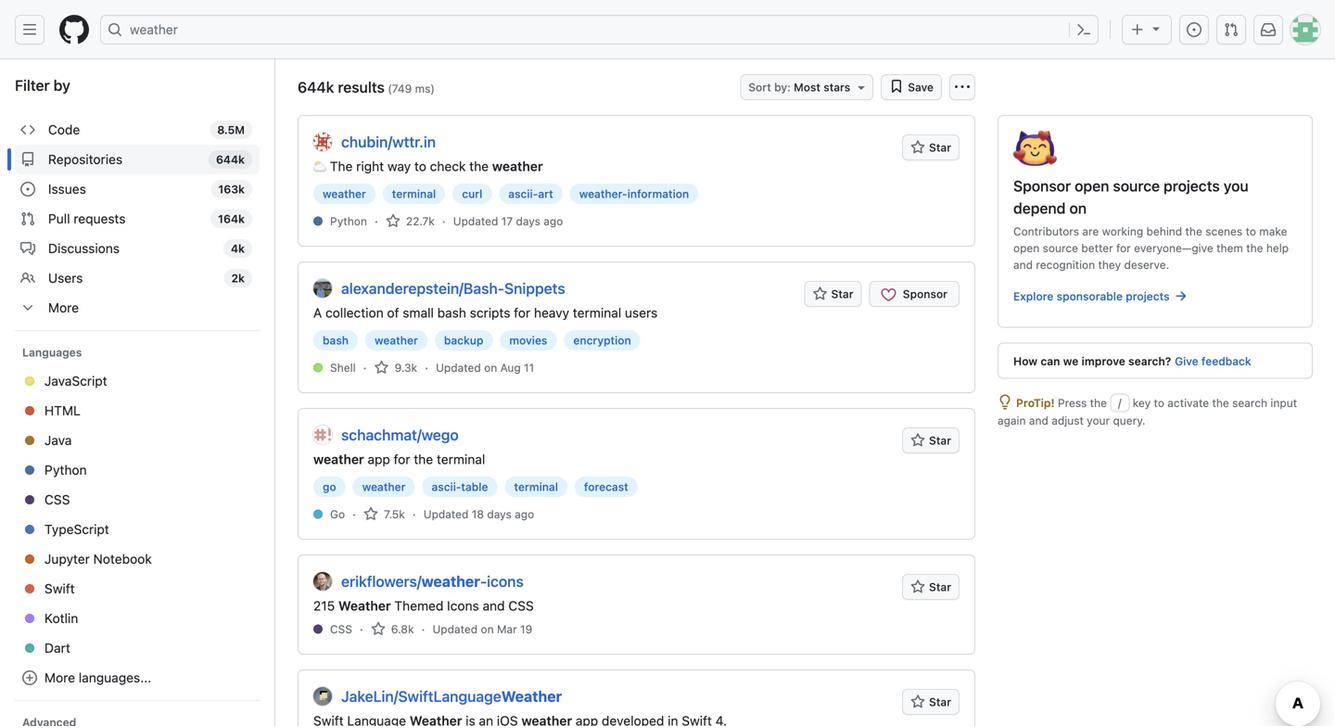 Task type: describe. For each thing, give the bounding box(es) containing it.
ascii-table
[[432, 481, 488, 494]]

repositories
[[48, 152, 123, 167]]

sc 9kayk9 0 image inside more element
[[20, 301, 35, 315]]

deserve.
[[1125, 258, 1170, 271]]

users
[[625, 305, 658, 321]]

shell
[[330, 361, 356, 374]]

749
[[392, 82, 412, 95]]

they
[[1099, 258, 1122, 271]]

the inside key to activate the search input again and adjust your query.
[[1213, 397, 1230, 410]]

9.3k
[[395, 361, 418, 374]]

sc 9kayk9 0 image inside explore sponsorable projects link
[[1174, 289, 1189, 304]]

alexanderepstein/bash-
[[341, 280, 505, 297]]

curl link
[[453, 184, 492, 204]]

17
[[502, 215, 513, 228]]

go language element
[[330, 506, 345, 523]]

behind
[[1147, 225, 1183, 238]]

more languages...
[[45, 670, 151, 686]]

feedback
[[1202, 355, 1252, 368]]

javascript
[[45, 373, 107, 389]]

on inside 'sponsor open source projects you depend on contributors are working behind the scenes to make open source better for everyone—give them the help and recognition they deserve.'
[[1070, 199, 1087, 217]]

22.7k link
[[386, 213, 435, 230]]

css link
[[15, 485, 260, 515]]

0 horizontal spatial to
[[415, 159, 427, 174]]

· updated on aug 11
[[425, 360, 535, 375]]

code
[[48, 122, 80, 137]]

star button for chubin/wttr.in
[[903, 135, 960, 160]]

the up curl
[[470, 159, 489, 174]]

more for more languages...
[[45, 670, 75, 686]]

1 horizontal spatial bash
[[438, 305, 467, 321]]

weather up python language element on the top
[[323, 187, 366, 200]]

javascript link
[[15, 366, 260, 396]]

and inside key to activate the search input again and adjust your query.
[[1030, 414, 1049, 427]]

issues
[[48, 181, 86, 197]]

press
[[1058, 397, 1088, 410]]

215 weather themed icons and css
[[314, 598, 534, 614]]

by
[[54, 77, 70, 94]]

1 vertical spatial for
[[514, 305, 531, 321]]

forecast
[[584, 481, 629, 494]]

sc 9kayk9 0 image for pull requests
[[20, 212, 35, 226]]

table
[[461, 481, 488, 494]]

query.
[[1114, 414, 1146, 427]]

ms
[[415, 82, 431, 95]]

give feedback button
[[1175, 351, 1252, 371]]

0 vertical spatial source
[[1114, 177, 1161, 195]]

star for chubin/wttr.in
[[930, 141, 952, 154]]

updated inside · updated on mar 19
[[433, 623, 478, 636]]

star for jakelin/swiftlanguage
[[930, 696, 952, 709]]

save
[[908, 81, 934, 94]]

depend
[[1014, 199, 1066, 217]]

html link
[[15, 396, 260, 426]]

notebook
[[93, 552, 152, 567]]

· right 7.5k on the bottom left of the page
[[413, 507, 416, 522]]

key
[[1133, 397, 1151, 410]]

)
[[431, 82, 435, 95]]

jakelin/swiftlanguage
[[341, 688, 502, 706]]

movies
[[510, 334, 548, 347]]

again
[[998, 414, 1027, 427]]

how
[[1014, 355, 1038, 368]]

star for schachmat/wego
[[930, 434, 952, 447]]

sc 9kayk9 0 image for discussions
[[20, 241, 35, 256]]

kotlin link
[[15, 604, 260, 634]]

languages...
[[79, 670, 151, 686]]

curl
[[462, 187, 483, 200]]

aug
[[501, 361, 521, 374]]

mar
[[497, 623, 517, 636]]

· right 6.8k
[[422, 622, 425, 637]]

sc 9kayk9 0 image for · updated on mar 19
[[371, 622, 386, 637]]

check
[[430, 159, 466, 174]]

on for · updated on aug 11
[[484, 361, 497, 374]]

and inside 'sponsor open source projects you depend on contributors are working behind the scenes to make open source better for everyone—give them the help and recognition they deserve.'
[[1014, 258, 1033, 271]]

the up your
[[1091, 397, 1108, 410]]

· right go
[[353, 507, 356, 522]]

we
[[1064, 355, 1079, 368]]

erikflowers/ weather -icons
[[341, 573, 524, 590]]

sc 9kayk9 0 image inside "22.7k" link
[[386, 214, 401, 229]]

triangle down image
[[1149, 21, 1164, 36]]

shell language element
[[330, 359, 356, 376]]

bash link
[[314, 330, 358, 351]]

more for more
[[48, 300, 79, 315]]

6.8k link
[[371, 621, 414, 638]]

activate
[[1168, 397, 1210, 410]]

updated for schachmat/wego
[[424, 508, 469, 521]]

your
[[1087, 414, 1111, 427]]

weather-information link
[[570, 184, 699, 204]]

ascii-table link
[[423, 477, 498, 497]]

typescript
[[45, 522, 109, 537]]

filter by region
[[0, 59, 275, 726]]

/
[[1119, 397, 1122, 410]]

movies link
[[500, 330, 557, 351]]

schachmat/wego
[[341, 426, 459, 444]]

of
[[387, 305, 399, 321]]

sc 9kayk9 0 image for issues
[[20, 182, 35, 197]]

homepage image
[[59, 15, 89, 45]]

weather inside button
[[130, 22, 178, 37]]

pull requests
[[48, 211, 126, 226]]

languages element
[[7, 366, 267, 701]]

sc 9kayk9 0 image for repositories
[[20, 152, 35, 167]]

weather button
[[100, 15, 1099, 45]]

0 horizontal spatial source
[[1043, 242, 1079, 255]]

star button for jakelin/swiftlanguage
[[903, 689, 960, 715]]

swift
[[45, 581, 75, 597]]

the up everyone—give
[[1186, 225, 1203, 238]]

encryption
[[574, 334, 631, 347]]

sponsor button
[[870, 281, 960, 307]]

2 vertical spatial and
[[483, 598, 505, 614]]

ascii-art
[[509, 187, 554, 200]]

215
[[314, 598, 335, 614]]

requests
[[74, 211, 126, 226]]

· right 22.7k
[[442, 213, 446, 229]]

a collection of small bash scripts for heavy terminal users
[[314, 305, 658, 321]]

1 vertical spatial projects
[[1126, 290, 1170, 303]]

explore sponsorable projects
[[1014, 290, 1170, 303]]

terminal up "22.7k" link
[[392, 187, 436, 200]]

644k results ( 749 ms )
[[298, 78, 435, 96]]

are
[[1083, 225, 1100, 238]]

plus circle image
[[22, 671, 37, 686]]



Task type: locate. For each thing, give the bounding box(es) containing it.
sc 9kayk9 0 image left "discussions"
[[20, 241, 35, 256]]

0 vertical spatial bash
[[438, 305, 467, 321]]

terminal right table
[[514, 481, 558, 494]]

1 vertical spatial on
[[484, 361, 497, 374]]

sponsor up depend
[[1014, 177, 1072, 195]]

on left the mar at the bottom of the page
[[481, 623, 494, 636]]

1 vertical spatial open
[[1014, 242, 1040, 255]]

to inside key to activate the search input again and adjust your query.
[[1155, 397, 1165, 410]]

ago inside · updated 18 days ago
[[515, 508, 534, 521]]

a
[[314, 305, 322, 321]]

sort
[[749, 81, 772, 94]]

sc 9kayk9 0 image left code
[[20, 122, 35, 137]]

weather-information
[[580, 187, 689, 200]]

more element
[[15, 293, 260, 323]]

for right app
[[394, 452, 411, 467]]

python inside python link
[[45, 462, 87, 478]]

· updated 18 days ago
[[413, 507, 534, 522]]

2 vertical spatial on
[[481, 623, 494, 636]]

0 vertical spatial css
[[45, 492, 70, 507]]

sc 9kayk9 0 image left users
[[20, 271, 35, 286]]

1 vertical spatial 644k
[[216, 153, 245, 166]]

· right the 9.3k
[[425, 360, 429, 375]]

source up working
[[1114, 177, 1161, 195]]

projects inside 'sponsor open source projects you depend on contributors are working behind the scenes to make open source better for everyone—give them the help and recognition they deserve.'
[[1164, 177, 1221, 195]]

the
[[330, 159, 353, 174]]

sc 9kayk9 0 image
[[890, 79, 905, 94], [20, 122, 35, 137], [20, 152, 35, 167], [20, 182, 35, 197], [20, 212, 35, 226], [386, 214, 401, 229], [20, 241, 35, 256], [20, 271, 35, 286], [20, 301, 35, 315]]

make
[[1260, 225, 1288, 238]]

ascii- up · updated 18 days ago
[[432, 481, 461, 494]]

1 horizontal spatial css
[[330, 623, 352, 636]]

1 horizontal spatial python
[[330, 215, 367, 228]]

can
[[1041, 355, 1061, 368]]

git pull request image
[[1225, 22, 1239, 37]]

sponsor for sponsor open source projects you depend on contributors are working behind the scenes to make open source better for everyone—give them the help and recognition they deserve.
[[1014, 177, 1072, 195]]

1 vertical spatial terminal link
[[505, 477, 568, 497]]

on up "are"
[[1070, 199, 1087, 217]]

weather link for schachmat/wego
[[353, 477, 415, 497]]

0 vertical spatial weather
[[339, 598, 391, 614]]

sponsor inside button
[[900, 288, 948, 301]]

to right key on the right
[[1155, 397, 1165, 410]]

days for chubin/wttr.in
[[516, 215, 541, 228]]

9.3k link
[[374, 359, 418, 376]]

2 vertical spatial to
[[1155, 397, 1165, 410]]

1 vertical spatial bash
[[323, 334, 349, 347]]

19
[[520, 623, 533, 636]]

search?
[[1129, 355, 1172, 368]]

the left search on the bottom of the page
[[1213, 397, 1230, 410]]

0 vertical spatial ago
[[544, 215, 563, 228]]

ascii- for table
[[432, 481, 461, 494]]

most
[[794, 81, 821, 94]]

sponsor inside 'sponsor open source projects you depend on contributors are working behind the scenes to make open source better for everyone—give them the help and recognition they deserve.'
[[1014, 177, 1072, 195]]

python down java
[[45, 462, 87, 478]]

1 horizontal spatial 644k
[[298, 78, 334, 96]]

updated inside · updated 17 days ago
[[453, 215, 499, 228]]

1 horizontal spatial open
[[1075, 177, 1110, 195]]

more down users
[[48, 300, 79, 315]]

7.5k
[[384, 508, 405, 521]]

0 vertical spatial ascii-
[[509, 187, 538, 200]]

2 horizontal spatial for
[[1117, 242, 1132, 255]]

days inside · updated 17 days ago
[[516, 215, 541, 228]]

2 vertical spatial css
[[330, 623, 352, 636]]

better
[[1082, 242, 1114, 255]]

for down working
[[1117, 242, 1132, 255]]

2 horizontal spatial to
[[1246, 225, 1257, 238]]

sponsor for sponsor
[[900, 288, 948, 301]]

sc 9kayk9 0 image left 7.5k on the bottom left of the page
[[364, 507, 379, 522]]

ago inside · updated 17 days ago
[[544, 215, 563, 228]]

1 horizontal spatial to
[[1155, 397, 1165, 410]]

0 horizontal spatial for
[[394, 452, 411, 467]]

1 vertical spatial weather
[[502, 688, 562, 706]]

sc 9kayk9 0 image down everyone—give
[[1174, 289, 1189, 304]]

projects left you on the top
[[1164, 177, 1221, 195]]

weather up 9.3k link
[[375, 334, 418, 347]]

to left make
[[1246, 225, 1257, 238]]

1 horizontal spatial weather
[[502, 688, 562, 706]]

ascii-
[[509, 187, 538, 200], [432, 481, 461, 494]]

python language element
[[330, 213, 367, 230]]

1 horizontal spatial ascii-
[[509, 187, 538, 200]]

0 horizontal spatial bash
[[323, 334, 349, 347]]

sc 9kayk9 0 image left repositories
[[20, 152, 35, 167]]

to inside 'sponsor open source projects you depend on contributors are working behind the scenes to make open source better for everyone—give them the help and recognition they deserve.'
[[1246, 225, 1257, 238]]

on for · updated on mar 19
[[481, 623, 494, 636]]

updated down curl
[[453, 215, 499, 228]]

dart link
[[15, 634, 260, 663]]

and down -
[[483, 598, 505, 614]]

1 horizontal spatial for
[[514, 305, 531, 321]]

source up the recognition
[[1043, 242, 1079, 255]]

2 vertical spatial weather link
[[353, 477, 415, 497]]

sc 9kayk9 0 image left 6.8k
[[371, 622, 386, 637]]

weather link up python language element on the top
[[314, 184, 375, 204]]

notifications image
[[1262, 22, 1277, 37]]

sc 9kayk9 0 image left 22.7k
[[386, 214, 401, 229]]

open column options image
[[956, 80, 970, 95]]

terminal up ascii-table
[[437, 452, 485, 467]]

chubin/wttr.in
[[341, 133, 436, 151]]

recognition
[[1037, 258, 1096, 271]]

· right shell
[[363, 360, 367, 375]]

0 horizontal spatial days
[[487, 508, 512, 521]]

weather up go link
[[314, 452, 364, 467]]

sc 9kayk9 0 image for code
[[20, 122, 35, 137]]

2 horizontal spatial css
[[509, 598, 534, 614]]

0 vertical spatial python
[[330, 215, 367, 228]]

sc 9kayk9 0 image inside 'save' button
[[890, 79, 905, 94]]

0 vertical spatial 644k
[[298, 78, 334, 96]]

press the
[[1058, 397, 1108, 410]]

star button for erikflowers/
[[903, 574, 960, 600]]

1 vertical spatial python
[[45, 462, 87, 478]]

1 vertical spatial ascii-
[[432, 481, 461, 494]]

1 vertical spatial source
[[1043, 242, 1079, 255]]

encryption link
[[564, 330, 641, 351]]

(
[[388, 82, 392, 95]]

1 horizontal spatial days
[[516, 215, 541, 228]]

open up "are"
[[1075, 177, 1110, 195]]

164k
[[218, 212, 245, 225]]

updated down ascii-table link
[[424, 508, 469, 521]]

days right 17
[[516, 215, 541, 228]]

input
[[1271, 397, 1298, 410]]

0 horizontal spatial ago
[[515, 508, 534, 521]]

updated inside · updated 18 days ago
[[424, 508, 469, 521]]

7.5k link
[[364, 506, 405, 523]]

-
[[480, 573, 487, 590]]

more
[[48, 300, 79, 315], [45, 670, 75, 686]]

weather app for the terminal
[[314, 452, 485, 467]]

days inside · updated 18 days ago
[[487, 508, 512, 521]]

0 horizontal spatial 644k
[[216, 153, 245, 166]]

key to activate the search input again and adjust your query.
[[998, 397, 1298, 427]]

ascii- up 17
[[509, 187, 538, 200]]

sc 9kayk9 0 image up again
[[998, 395, 1013, 410]]

everyone—give
[[1135, 242, 1214, 255]]

ago down art
[[544, 215, 563, 228]]

weather up the 7.5k "link"
[[362, 481, 406, 494]]

sc 9kayk9 0 image inside the 7.5k "link"
[[364, 507, 379, 522]]

0 horizontal spatial terminal link
[[383, 184, 446, 204]]

plus image
[[1131, 22, 1146, 37]]

terminal up encryption at top left
[[573, 305, 622, 321]]

0 vertical spatial terminal link
[[383, 184, 446, 204]]

issue opened image
[[1187, 22, 1202, 37]]

1 horizontal spatial source
[[1114, 177, 1161, 195]]

0 vertical spatial on
[[1070, 199, 1087, 217]]

updated down icons at the bottom
[[433, 623, 478, 636]]

chubin/wttr.in link
[[341, 131, 436, 153]]

weather for jakelin/swiftlanguage
[[502, 688, 562, 706]]

command palette image
[[1077, 22, 1092, 37]]

22.7k
[[406, 215, 435, 228]]

0 vertical spatial sponsor
[[1014, 177, 1072, 195]]

more languages... button
[[15, 663, 260, 693]]

java
[[45, 433, 72, 448]]

days
[[516, 215, 541, 228], [487, 508, 512, 521]]

on left aug
[[484, 361, 497, 374]]

sc 9kayk9 0 image for users
[[20, 271, 35, 286]]

way
[[388, 159, 411, 174]]

1 horizontal spatial terminal link
[[505, 477, 568, 497]]

terminal
[[392, 187, 436, 200], [573, 305, 622, 321], [437, 452, 485, 467], [514, 481, 558, 494]]

days for schachmat/wego
[[487, 508, 512, 521]]

python link
[[15, 455, 260, 485]]

weather down 19 at the bottom left of page
[[502, 688, 562, 706]]

1 vertical spatial ago
[[515, 508, 534, 521]]

2 vertical spatial for
[[394, 452, 411, 467]]

weather down erikflowers/
[[339, 598, 391, 614]]

how can we improve search? give feedback
[[1014, 355, 1252, 368]]

themed
[[395, 598, 444, 614]]

4k
[[231, 242, 245, 255]]

updated
[[453, 215, 499, 228], [436, 361, 481, 374], [424, 508, 469, 521], [433, 623, 478, 636]]

the down schachmat/wego link
[[414, 452, 433, 467]]

css language element
[[330, 621, 352, 638]]

1 horizontal spatial ago
[[544, 215, 563, 228]]

weather link for alexanderepstein/bash-snippets
[[366, 330, 427, 351]]

star for erikflowers/
[[930, 581, 952, 594]]

weather link up the 7.5k "link"
[[353, 477, 415, 497]]

and up explore
[[1014, 258, 1033, 271]]

heavy
[[534, 305, 570, 321]]

0 vertical spatial and
[[1014, 258, 1033, 271]]

filter by element
[[7, 108, 267, 726]]

0 horizontal spatial weather
[[339, 598, 391, 614]]

644k for 644k results ( 749 ms )
[[298, 78, 334, 96]]

1 vertical spatial to
[[1246, 225, 1257, 238]]

python down the
[[330, 215, 367, 228]]

1 vertical spatial css
[[509, 598, 534, 614]]

sponsorable
[[1057, 290, 1123, 303]]

icons
[[487, 573, 524, 590]]

weather up icons at the bottom
[[422, 573, 480, 590]]

163k
[[218, 183, 245, 196]]

0 horizontal spatial ascii-
[[432, 481, 461, 494]]

18
[[472, 508, 484, 521]]

sc 9kayk9 0 image inside 9.3k link
[[374, 360, 389, 375]]

swift link
[[15, 574, 260, 604]]

1 vertical spatial more
[[45, 670, 75, 686]]

ascii- for art
[[509, 187, 538, 200]]

for down the snippets
[[514, 305, 531, 321]]

star button for schachmat/wego
[[903, 428, 960, 454]]

more inside button
[[45, 670, 75, 686]]

ago for schachmat/wego
[[515, 508, 534, 521]]

0 vertical spatial more
[[48, 300, 79, 315]]

0 horizontal spatial open
[[1014, 242, 1040, 255]]

explore sponsorable projects link
[[1014, 288, 1298, 312]]

give
[[1175, 355, 1199, 368]]

app
[[368, 452, 390, 467]]

0 horizontal spatial python
[[45, 462, 87, 478]]

1 horizontal spatial sponsor
[[1014, 177, 1072, 195]]

sc 9kayk9 0 image inside 6.8k 'link'
[[371, 622, 386, 637]]

0 vertical spatial to
[[415, 159, 427, 174]]

0 vertical spatial days
[[516, 215, 541, 228]]

updated for chubin/wttr.in
[[453, 215, 499, 228]]

updated down 'backup'
[[436, 361, 481, 374]]

· right python language element on the top
[[375, 213, 378, 229]]

results
[[338, 78, 385, 96]]

the left help
[[1247, 242, 1264, 255]]

contributors
[[1014, 225, 1080, 238]]

ago right 18
[[515, 508, 534, 521]]

1 vertical spatial sponsor
[[900, 288, 948, 301]]

filter
[[15, 77, 50, 94]]

sc 9kayk9 0 image up languages
[[20, 301, 35, 315]]

bash up shell language element
[[323, 334, 349, 347]]

languages
[[22, 346, 82, 359]]

644k down 8.5m
[[216, 153, 245, 166]]

sc 9kayk9 0 image left pull
[[20, 212, 35, 226]]

644k inside filter by element
[[216, 153, 245, 166]]

on inside · updated on aug 11
[[484, 361, 497, 374]]

icons
[[447, 598, 479, 614]]

and down the 'protip!'
[[1030, 414, 1049, 427]]

help
[[1267, 242, 1290, 255]]

users
[[48, 270, 83, 286]]

updated for alexanderepstein/bash-snippets
[[436, 361, 481, 374]]

1 vertical spatial and
[[1030, 414, 1049, 427]]

snippets
[[505, 280, 566, 297]]

you
[[1224, 177, 1249, 195]]

to right way
[[415, 159, 427, 174]]

weather up ascii-art at left
[[492, 159, 543, 174]]

weather link up 9.3k link
[[366, 330, 427, 351]]

terminal link up "22.7k" link
[[383, 184, 446, 204]]

go
[[323, 481, 336, 494]]

scenes
[[1206, 225, 1243, 238]]

css inside languages element
[[45, 492, 70, 507]]

sc 9kayk9 0 image left save
[[890, 79, 905, 94]]

0 horizontal spatial css
[[45, 492, 70, 507]]

adjust
[[1052, 414, 1084, 427]]

package icon image
[[1014, 131, 1058, 166]]

forecast link
[[575, 477, 638, 497]]

0 vertical spatial projects
[[1164, 177, 1221, 195]]

644k left 'results'
[[298, 78, 334, 96]]

bash down alexanderepstein/bash-snippets
[[438, 305, 467, 321]]

sc 9kayk9 0 image left issues
[[20, 182, 35, 197]]

for inside 'sponsor open source projects you depend on contributors are working behind the scenes to make open source better for everyone—give them the help and recognition they deserve.'
[[1117, 242, 1132, 255]]

html
[[45, 403, 81, 418]]

erikflowers/
[[341, 573, 422, 590]]

sc 9kayk9 0 image for · updated 18 days ago
[[364, 507, 379, 522]]

0 vertical spatial weather link
[[314, 184, 375, 204]]

css up 19 at the bottom left of page
[[509, 598, 534, 614]]

weather right homepage icon on the left top of the page
[[130, 22, 178, 37]]

0 vertical spatial for
[[1117, 242, 1132, 255]]

· updated 17 days ago
[[442, 213, 563, 229]]

more down the dart
[[45, 670, 75, 686]]

backup
[[444, 334, 484, 347]]

pull
[[48, 211, 70, 226]]

heart image
[[882, 288, 897, 302]]

open down contributors
[[1014, 242, 1040, 255]]

sc 9kayk9 0 image left the 9.3k
[[374, 360, 389, 375]]

644k for 644k
[[216, 153, 245, 166]]

weather for 215
[[339, 598, 391, 614]]

css up typescript
[[45, 492, 70, 507]]

weather-
[[580, 187, 628, 200]]

updated inside · updated on aug 11
[[436, 361, 481, 374]]

0 vertical spatial open
[[1075, 177, 1110, 195]]

2k
[[231, 272, 245, 285]]

sponsor right heart "image"
[[900, 288, 948, 301]]

sc 9kayk9 0 image for · updated on aug 11
[[374, 360, 389, 375]]

terminal link right table
[[505, 477, 568, 497]]

terminal link
[[383, 184, 446, 204], [505, 477, 568, 497]]

projects down 'deserve.'
[[1126, 290, 1170, 303]]

· right the css language element
[[360, 622, 364, 637]]

search
[[1233, 397, 1268, 410]]

ago for chubin/wttr.in
[[544, 215, 563, 228]]

sponsor open source projects you depend on contributors are working behind the scenes to make open source better for everyone—give them the help and recognition they deserve.
[[1014, 177, 1290, 271]]

days right 18
[[487, 508, 512, 521]]

for
[[1117, 242, 1132, 255], [514, 305, 531, 321], [394, 452, 411, 467]]

on
[[1070, 199, 1087, 217], [484, 361, 497, 374], [481, 623, 494, 636]]

on inside · updated on mar 19
[[481, 623, 494, 636]]

0 horizontal spatial sponsor
[[900, 288, 948, 301]]

1 vertical spatial days
[[487, 508, 512, 521]]

sc 9kayk9 0 image
[[1174, 289, 1189, 304], [374, 360, 389, 375], [998, 395, 1013, 410], [364, 507, 379, 522], [371, 622, 386, 637]]

1 vertical spatial weather link
[[366, 330, 427, 351]]

java link
[[15, 426, 260, 455]]

css down 215
[[330, 623, 352, 636]]



Task type: vqa. For each thing, say whether or not it's contained in the screenshot.


